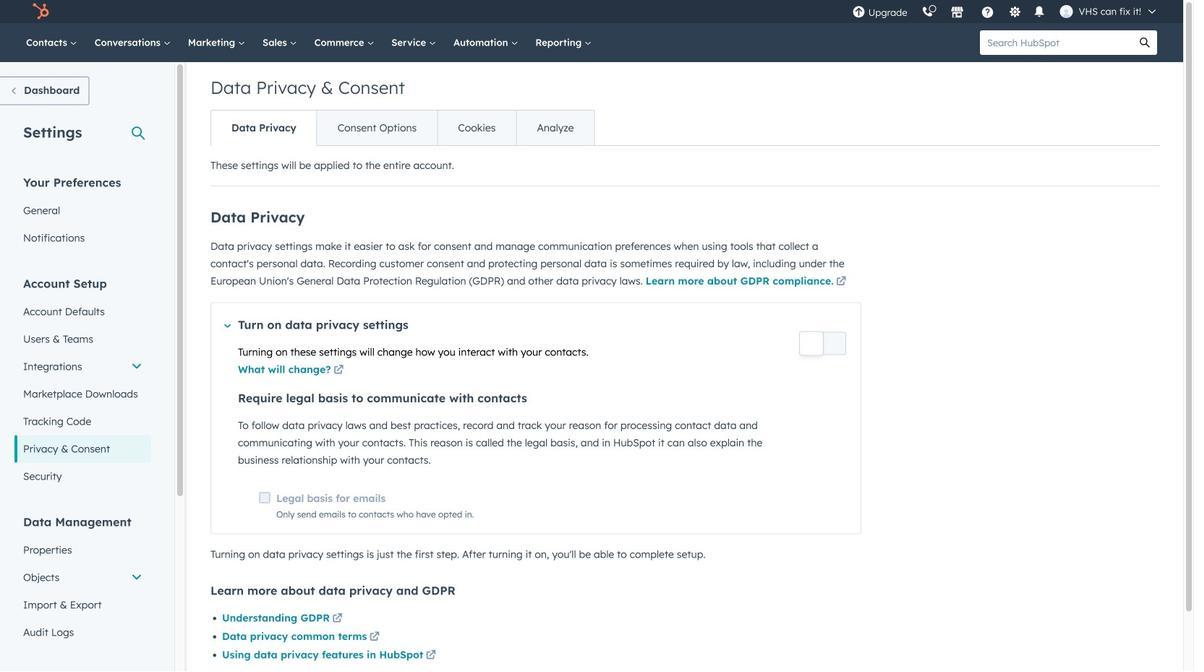 Task type: locate. For each thing, give the bounding box(es) containing it.
1 horizontal spatial link opens in a new window image
[[426, 648, 436, 665]]

0 horizontal spatial link opens in a new window image
[[334, 362, 344, 380]]

link opens in a new window image
[[836, 274, 846, 291], [836, 277, 846, 287], [334, 366, 344, 376], [332, 611, 342, 628], [332, 615, 342, 625], [369, 630, 380, 647], [369, 633, 380, 643], [426, 652, 436, 662]]

link opens in a new window image
[[334, 362, 344, 380], [426, 648, 436, 665]]

marketplaces image
[[951, 7, 964, 20]]

navigation
[[210, 110, 595, 146]]

menu
[[845, 0, 1166, 23]]

caret image
[[224, 325, 231, 328]]

1 vertical spatial link opens in a new window image
[[426, 648, 436, 665]]



Task type: vqa. For each thing, say whether or not it's contained in the screenshot.
Marketplaces image
yes



Task type: describe. For each thing, give the bounding box(es) containing it.
0 vertical spatial link opens in a new window image
[[334, 362, 344, 380]]

data management element
[[14, 515, 151, 647]]

terry turtle image
[[1060, 5, 1073, 18]]

account setup element
[[14, 276, 151, 491]]

your preferences element
[[14, 175, 151, 252]]

Search HubSpot search field
[[980, 30, 1133, 55]]



